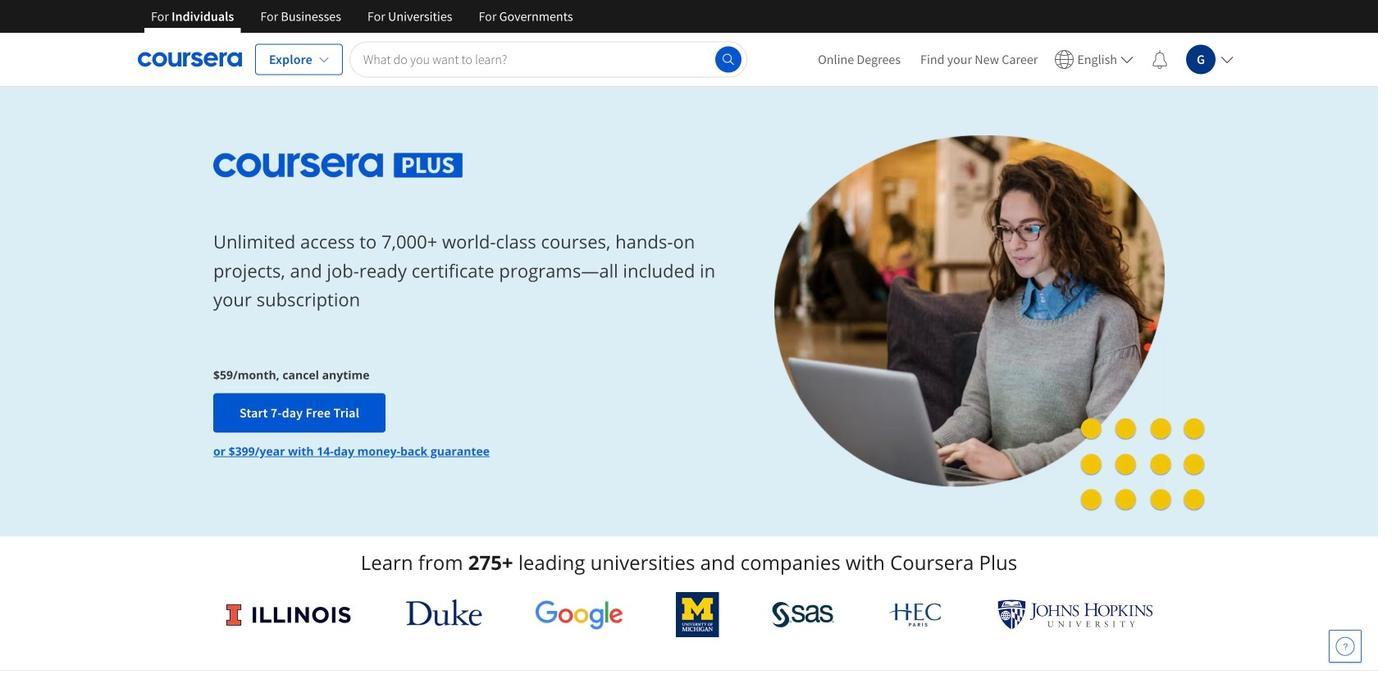 Task type: vqa. For each thing, say whether or not it's contained in the screenshot.
search field
yes



Task type: describe. For each thing, give the bounding box(es) containing it.
google image
[[535, 600, 624, 630]]

banner navigation
[[138, 0, 587, 33]]

coursera image
[[138, 46, 242, 73]]

hec paris image
[[888, 598, 945, 632]]

university of illinois at urbana-champaign image
[[225, 602, 353, 628]]

sas image
[[772, 602, 835, 628]]

help center image
[[1336, 637, 1356, 657]]



Task type: locate. For each thing, give the bounding box(es) containing it.
johns hopkins university image
[[998, 600, 1154, 630]]

None search field
[[350, 41, 748, 78]]

coursera plus image
[[213, 153, 463, 178]]

duke university image
[[406, 600, 482, 626]]

university of michigan image
[[677, 593, 720, 638]]



